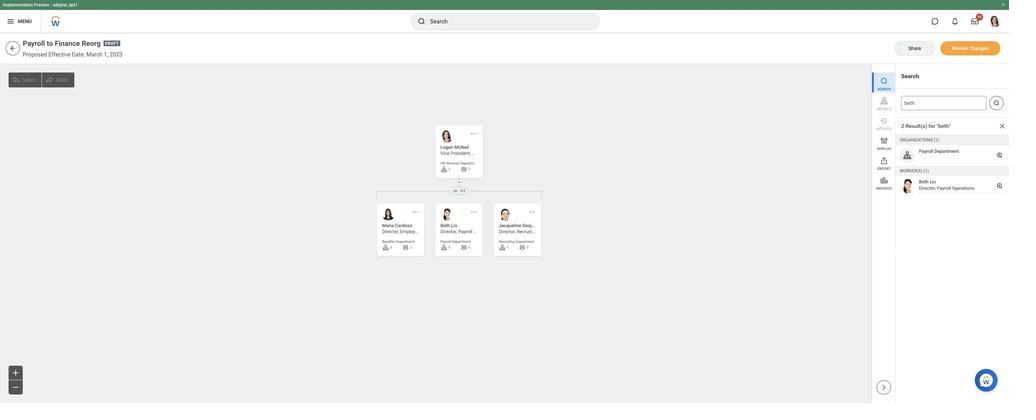 Task type: locate. For each thing, give the bounding box(es) containing it.
1 vertical spatial benefits
[[382, 240, 395, 244]]

recruiting down jacqueline
[[499, 240, 515, 244]]

services
[[446, 162, 460, 165], [539, 229, 556, 235]]

department up 6
[[452, 240, 471, 244]]

0 for jacqueline desjardins director, recruiting services
[[507, 246, 509, 250]]

director, up org chart image
[[441, 229, 458, 235]]

proposed effective date: march 1, 2023
[[23, 51, 122, 58]]

2 left result(s) on the right
[[902, 123, 905, 130]]

1 horizontal spatial 3
[[468, 168, 470, 171]]

worker(s) (1)
[[900, 169, 929, 174]]

33
[[978, 15, 982, 19]]

1 horizontal spatial recruiting
[[517, 229, 538, 235]]

1 vertical spatial (1)
[[924, 169, 929, 174]]

6
[[468, 246, 470, 250]]

0 vertical spatial services
[[446, 162, 460, 165]]

operations
[[953, 186, 975, 191], [474, 229, 496, 235]]

contact card matrix manager image for payroll
[[461, 244, 468, 251]]

2 result(s) for "beth"
[[902, 123, 951, 130]]

0 vertical spatial beth liu director, payroll operations
[[920, 179, 975, 191]]

undo r image
[[45, 76, 54, 84]]

changes
[[970, 45, 989, 51]]

0 vertical spatial beth
[[920, 179, 929, 185]]

0 horizontal spatial payroll department
[[441, 240, 471, 244]]

0 horizontal spatial search
[[878, 87, 891, 91]]

beth up org chart image
[[441, 223, 450, 229]]

0 horizontal spatial (1)
[[924, 169, 929, 174]]

1 horizontal spatial search image
[[994, 100, 1001, 107]]

org chart image down "hr"
[[441, 166, 448, 173]]

payroll department
[[920, 149, 959, 154], [441, 240, 471, 244]]

finance
[[55, 39, 80, 48]]

related actions image up logan mcneil vice president, human resources
[[471, 130, 478, 137]]

recruiting department
[[499, 240, 535, 244]]

Search this design text field
[[902, 96, 987, 111]]

redo
[[57, 77, 68, 83]]

1 horizontal spatial related actions image
[[471, 130, 478, 137]]

undo button
[[9, 73, 42, 88]]

undo l image
[[12, 76, 20, 84]]

(1) right worker(s)
[[924, 169, 929, 174]]

president,
[[451, 151, 471, 156]]

1 horizontal spatial 2
[[902, 123, 905, 130]]

to
[[47, 39, 53, 48]]

payroll
[[23, 39, 45, 48], [920, 149, 934, 154], [938, 186, 951, 191], [459, 229, 473, 235], [441, 240, 451, 244]]

jacqueline
[[499, 223, 522, 229]]

0 horizontal spatial 2
[[410, 246, 412, 250]]

0 vertical spatial benefits
[[421, 229, 438, 235]]

director, for director, recruiting services
[[499, 229, 516, 235]]

search user image
[[996, 152, 1004, 159], [996, 183, 1004, 190]]

1 vertical spatial operations
[[474, 229, 496, 235]]

2 0 from the left
[[449, 246, 451, 250]]

1 vertical spatial services
[[539, 229, 556, 235]]

search up details
[[878, 87, 891, 91]]

0 horizontal spatial search image
[[417, 17, 426, 26]]

resources
[[488, 151, 510, 156]]

reorg
[[82, 39, 101, 48]]

department up 5
[[516, 240, 535, 244]]

department down president,
[[461, 162, 479, 165]]

1 horizontal spatial 0
[[449, 246, 451, 250]]

0 vertical spatial search
[[902, 73, 920, 80]]

search
[[902, 73, 920, 80], [878, 87, 891, 91]]

liu
[[930, 179, 936, 185], [451, 223, 458, 229]]

0 vertical spatial operations
[[953, 186, 975, 191]]

0 horizontal spatial benefits
[[382, 240, 395, 244]]

1 0 from the left
[[390, 246, 392, 250]]

0 right org chart image
[[449, 246, 451, 250]]

director, for director, payroll operations
[[441, 229, 458, 235]]

3
[[449, 168, 451, 171], [468, 168, 470, 171]]

proposed
[[23, 51, 47, 58]]

organizations
[[900, 138, 933, 143]]

share button
[[895, 41, 935, 56]]

plus image
[[11, 369, 20, 378]]

march
[[86, 51, 103, 58]]

organizations (1)
[[900, 138, 940, 143]]

recruiting
[[517, 229, 538, 235], [499, 240, 515, 244]]

1 horizontal spatial benefits
[[421, 229, 438, 235]]

(1)
[[934, 138, 940, 143], [924, 169, 929, 174]]

menu
[[18, 18, 32, 24]]

notifications large image
[[952, 18, 959, 25]]

org chart image
[[903, 151, 912, 160], [441, 166, 448, 173], [382, 244, 389, 251], [499, 244, 506, 251]]

payroll department down "organizations (1)"
[[920, 149, 959, 154]]

0 horizontal spatial beth liu director, payroll operations
[[441, 223, 496, 235]]

review changes
[[953, 45, 989, 51]]

director, inside 'jacqueline desjardins director, recruiting services'
[[499, 229, 516, 235]]

1 horizontal spatial services
[[539, 229, 556, 235]]

1 vertical spatial beth
[[441, 223, 450, 229]]

review changes button
[[941, 41, 1001, 56]]

services down desjardins
[[539, 229, 556, 235]]

Search Workday  search field
[[430, 14, 585, 29]]

implementation
[[3, 2, 33, 7]]

director, down jacqueline
[[499, 229, 516, 235]]

menu banner
[[0, 0, 1010, 33]]

contact card matrix manager image
[[461, 166, 468, 173], [461, 244, 468, 251], [519, 244, 526, 251]]

related actions image up desjardins
[[529, 209, 536, 216]]

director, down maria
[[382, 229, 399, 235]]

inbox large image
[[972, 18, 979, 25]]

2 horizontal spatial related actions image
[[529, 209, 536, 216]]

contact card matrix manager image left 6
[[461, 244, 468, 251]]

benefits down maria
[[382, 240, 395, 244]]

department down "beth"
[[935, 149, 959, 154]]

1 vertical spatial liu
[[451, 223, 458, 229]]

33 button
[[968, 14, 984, 29]]

org chart image for vice president, human resources
[[441, 166, 448, 173]]

0 vertical spatial recruiting
[[517, 229, 538, 235]]

0 vertical spatial 2
[[902, 123, 905, 130]]

worker(s)
[[900, 169, 923, 174]]

recruiting inside 'jacqueline desjardins director, recruiting services'
[[517, 229, 538, 235]]

2 for 2 result(s) for "beth"
[[902, 123, 905, 130]]

0 vertical spatial (1)
[[934, 138, 940, 143]]

department up contact card matrix manager image on the bottom left
[[396, 240, 415, 244]]

date:
[[72, 51, 85, 58]]

department for beth liu director, payroll operations
[[452, 240, 471, 244]]

director, down worker(s) (1)
[[920, 186, 936, 191]]

1 vertical spatial 2
[[410, 246, 412, 250]]

(1) down for
[[934, 138, 940, 143]]

related actions image for employee
[[412, 209, 419, 216]]

contact card matrix manager image left 5
[[519, 244, 526, 251]]

0 vertical spatial search image
[[417, 17, 426, 26]]

beth liu director, payroll operations
[[920, 179, 975, 191], [441, 223, 496, 235]]

org chart image for director, employee benefits
[[382, 244, 389, 251]]

0 vertical spatial search user image
[[996, 152, 1004, 159]]

1 vertical spatial payroll department
[[441, 240, 471, 244]]

0 horizontal spatial 3
[[449, 168, 451, 171]]

undo
[[23, 77, 36, 83]]

0 horizontal spatial 0
[[390, 246, 392, 250]]

department
[[935, 149, 959, 154], [461, 162, 479, 165], [396, 240, 415, 244], [452, 240, 471, 244], [516, 240, 535, 244]]

contact card matrix manager image down hr services department on the top left
[[461, 166, 468, 173]]

3 0 from the left
[[507, 246, 509, 250]]

1 horizontal spatial (1)
[[934, 138, 940, 143]]

export
[[878, 167, 891, 171]]

benefits right employee
[[421, 229, 438, 235]]

0 vertical spatial payroll department
[[920, 149, 959, 154]]

visible image
[[453, 188, 459, 194]]

hr services department
[[441, 162, 479, 165]]

org chart image for director, recruiting services
[[499, 244, 506, 251]]

benefits
[[421, 229, 438, 235], [382, 240, 395, 244]]

beth liu director, payroll operations down worker(s) (1)
[[920, 179, 975, 191]]

mcneil
[[455, 145, 469, 150]]

payroll department up org chart image
[[441, 240, 471, 244]]

0 down recruiting department
[[507, 246, 509, 250]]

0 horizontal spatial related actions image
[[412, 209, 419, 216]]

1 horizontal spatial beth liu director, payroll operations
[[920, 179, 975, 191]]

logan
[[441, 145, 453, 150]]

0 horizontal spatial recruiting
[[499, 240, 515, 244]]

maria
[[382, 223, 394, 229]]

org chart image down recruiting department
[[499, 244, 506, 251]]

1 vertical spatial search
[[878, 87, 891, 91]]

0 down benefits department on the bottom
[[390, 246, 392, 250]]

related actions image
[[471, 130, 478, 137], [412, 209, 419, 216], [529, 209, 536, 216]]

recruiting down desjardins
[[517, 229, 538, 235]]

2 right contact card matrix manager image on the bottom left
[[410, 246, 412, 250]]

review
[[953, 45, 968, 51]]

1 vertical spatial search user image
[[996, 183, 1004, 190]]

related actions image up maria cardoza director, employee benefits
[[412, 209, 419, 216]]

human
[[472, 151, 487, 156]]

2 horizontal spatial 0
[[507, 246, 509, 250]]

0
[[390, 246, 392, 250], [449, 246, 451, 250], [507, 246, 509, 250]]

desjardins
[[523, 223, 545, 229]]

org chart image
[[441, 244, 448, 251]]

org chart image down benefits department on the bottom
[[382, 244, 389, 251]]

services right "hr"
[[446, 162, 460, 165]]

benefits inside maria cardoza director, employee benefits
[[421, 229, 438, 235]]

director, inside maria cardoza director, employee benefits
[[382, 229, 399, 235]]

beth down worker(s) (1)
[[920, 179, 929, 185]]

2
[[902, 123, 905, 130], [410, 246, 412, 250]]

beth
[[920, 179, 929, 185], [441, 223, 450, 229]]

beth liu director, payroll operations down related actions image
[[441, 223, 496, 235]]

payroll to finance reorg
[[23, 39, 101, 48]]

search down the share button
[[902, 73, 920, 80]]

profile logan mcneil image
[[990, 16, 1001, 29]]

director,
[[920, 186, 936, 191], [382, 229, 399, 235], [441, 229, 458, 235], [499, 229, 516, 235]]

search image
[[417, 17, 426, 26], [994, 100, 1001, 107]]

0 vertical spatial liu
[[930, 179, 936, 185]]

menu
[[873, 64, 896, 192]]



Task type: describe. For each thing, give the bounding box(es) containing it.
1 horizontal spatial liu
[[930, 179, 936, 185]]

share
[[909, 45, 922, 51]]

arrow left image
[[9, 45, 16, 52]]

1 vertical spatial beth liu director, payroll operations
[[441, 223, 496, 235]]

department for maria cardoza director, employee benefits
[[396, 240, 415, 244]]

chevron right image
[[881, 384, 888, 392]]

related actions image for president,
[[471, 130, 478, 137]]

2 for 2
[[410, 246, 412, 250]]

1,
[[104, 51, 108, 58]]

2 3 from the left
[[468, 168, 470, 171]]

vice
[[441, 151, 450, 156]]

employee
[[400, 229, 420, 235]]

draft
[[105, 41, 119, 46]]

5
[[527, 246, 529, 250]]

menu button
[[0, 10, 41, 33]]

result(s)
[[906, 123, 928, 130]]

director, for director, employee benefits
[[382, 229, 399, 235]]

1 3 from the left
[[449, 168, 451, 171]]

0 horizontal spatial operations
[[474, 229, 496, 235]]

logan mcneil vice president, human resources
[[441, 145, 510, 156]]

close environment banner image
[[1002, 2, 1006, 7]]

0 for beth liu director, payroll operations
[[449, 246, 451, 250]]

(1) for worker(s) (1)
[[924, 169, 929, 174]]

1 horizontal spatial operations
[[953, 186, 975, 191]]

search inside menu
[[878, 87, 891, 91]]

3/3
[[460, 189, 465, 193]]

benefits department
[[382, 240, 415, 244]]

effective
[[49, 51, 71, 58]]

1 vertical spatial search image
[[994, 100, 1001, 107]]

details
[[878, 107, 892, 111]]

1 vertical spatial recruiting
[[499, 240, 515, 244]]

maria cardoza director, employee benefits
[[382, 223, 438, 235]]

services inside 'jacqueline desjardins director, recruiting services'
[[539, 229, 556, 235]]

preview
[[34, 2, 49, 7]]

related actions image
[[471, 209, 478, 216]]

implementation preview -   adeptai_dpt1
[[3, 2, 78, 7]]

(1) for organizations (1)
[[934, 138, 940, 143]]

hr
[[441, 162, 445, 165]]

department for jacqueline desjardins director, recruiting services
[[516, 240, 535, 244]]

2023
[[110, 51, 122, 58]]

minus image
[[11, 384, 20, 392]]

contact card matrix manager image for president,
[[461, 166, 468, 173]]

chevron up small image
[[457, 180, 462, 186]]

-
[[50, 2, 52, 7]]

0 for maria cardoza director, employee benefits
[[390, 246, 392, 250]]

contact card matrix manager image for recruiting
[[519, 244, 526, 251]]

0 horizontal spatial liu
[[451, 223, 458, 229]]

justify image
[[6, 17, 15, 26]]

org chart image up worker(s)
[[903, 151, 912, 160]]

0 horizontal spatial beth
[[441, 223, 450, 229]]

reports
[[877, 187, 892, 191]]

0 horizontal spatial services
[[446, 162, 460, 165]]

adeptai_dpt1
[[53, 2, 78, 7]]

1 horizontal spatial beth
[[920, 179, 929, 185]]

display
[[878, 147, 892, 151]]

related actions image for recruiting
[[529, 209, 536, 216]]

cardoza
[[395, 223, 412, 229]]

1 horizontal spatial search
[[902, 73, 920, 80]]

menu containing search
[[873, 64, 896, 192]]

x image
[[999, 123, 1006, 130]]

jacqueline desjardins director, recruiting services
[[499, 223, 556, 235]]

"beth"
[[937, 123, 951, 130]]

redo button
[[42, 73, 74, 88]]

1 search user image from the top
[[996, 152, 1004, 159]]

2 search user image from the top
[[996, 183, 1004, 190]]

contact card matrix manager image
[[402, 244, 409, 251]]

for
[[929, 123, 936, 130]]

1 horizontal spatial payroll department
[[920, 149, 959, 154]]

activity
[[877, 127, 892, 131]]



Task type: vqa. For each thing, say whether or not it's contained in the screenshot.
the top 2
yes



